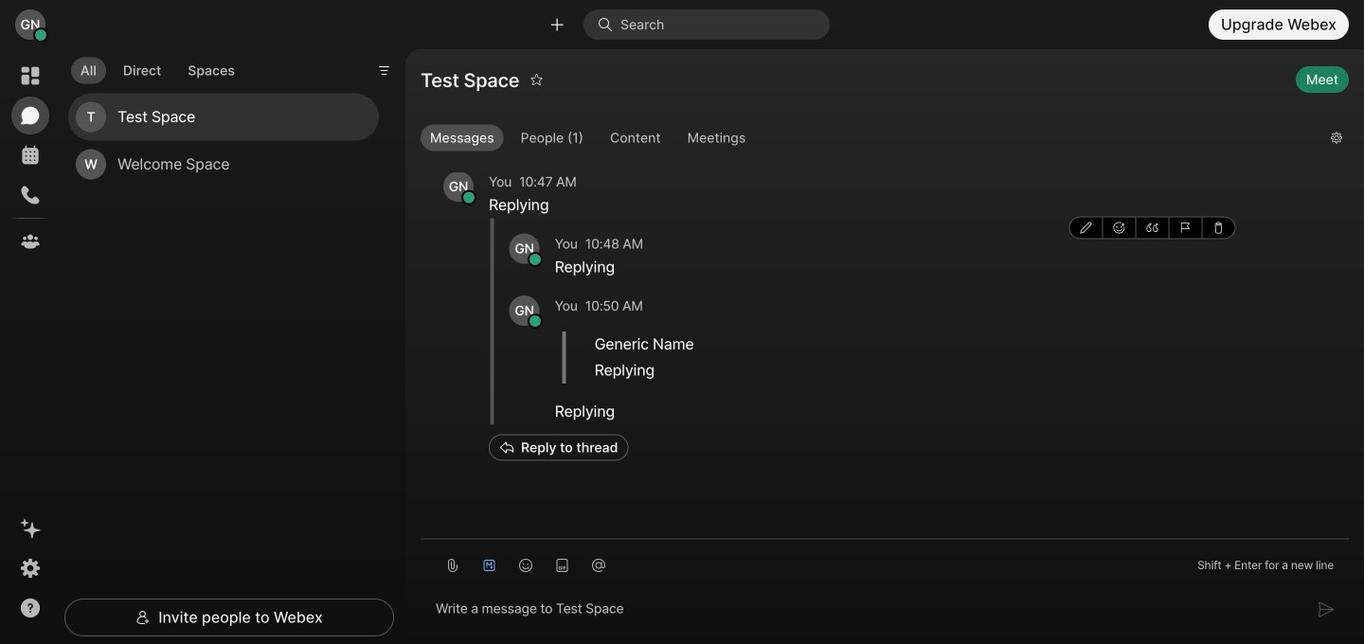 Task type: describe. For each thing, give the bounding box(es) containing it.
messages list
[[421, 0, 1350, 501]]

message composer toolbar element
[[421, 540, 1350, 584]]

add reaction image
[[1114, 222, 1125, 234]]

delete message image
[[1214, 222, 1225, 234]]

quote message image
[[1147, 222, 1159, 234]]

test space list item
[[68, 93, 379, 141]]

0 vertical spatial group
[[421, 125, 1317, 155]]



Task type: locate. For each thing, give the bounding box(es) containing it.
group inside messages "list"
[[1069, 217, 1236, 239]]

webex tab list
[[11, 57, 49, 261]]

1 vertical spatial group
[[1069, 217, 1236, 239]]

group
[[421, 125, 1317, 155], [1069, 217, 1236, 239]]

welcome space list item
[[68, 141, 379, 188]]

edit message image
[[1081, 222, 1092, 234]]

navigation
[[0, 49, 61, 645]]

flag for follow-up image
[[1180, 222, 1192, 234]]

tab list
[[66, 46, 249, 89]]



Task type: vqa. For each thing, say whether or not it's contained in the screenshot.
Test Space, You have a draft message list item
no



